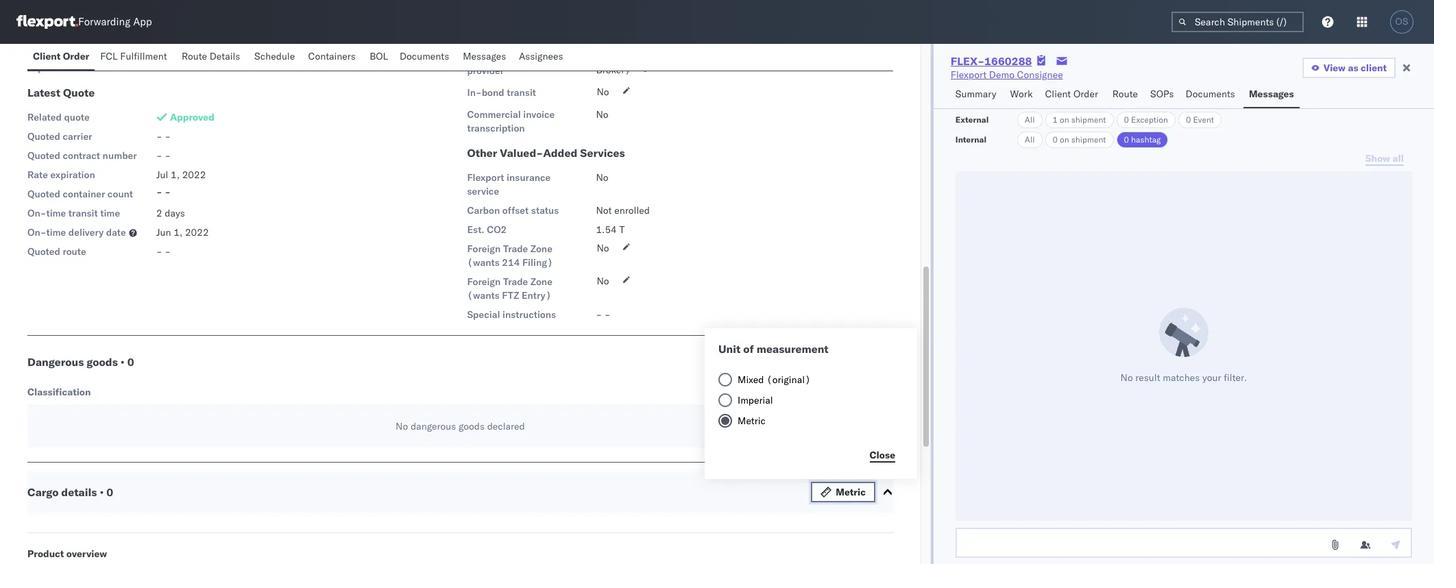 Task type: locate. For each thing, give the bounding box(es) containing it.
of left record
[[509, 32, 517, 44]]

1 horizontal spatial client
[[1046, 88, 1071, 100]]

Search Shipments (/) text field
[[1172, 12, 1304, 32]]

2 shipment from the top
[[1072, 134, 1107, 145]]

zone for foreign trade zone (wants 214 filing)
[[531, 243, 553, 255]]

on- for on-time delivery date
[[27, 226, 46, 239]]

metric down "imperial"
[[738, 415, 766, 427]]

filing)
[[523, 256, 553, 269]]

- - for quoted contract number
[[156, 150, 171, 162]]

flex-1660288
[[951, 54, 1033, 68]]

foreign inside foreign trade zone (wants ftz entry)
[[467, 276, 501, 288]]

1 vertical spatial zone
[[531, 276, 553, 288]]

flexport for flexport demo consignee
[[951, 69, 987, 81]]

importer inside importer security filing provider
[[467, 51, 506, 63]]

0 vertical spatial documents
[[400, 50, 449, 62]]

1 zone from the top
[[531, 243, 553, 255]]

on
[[1060, 115, 1070, 125], [1060, 134, 1070, 145]]

bol
[[370, 50, 388, 62]]

1 quoted from the top
[[27, 130, 60, 143]]

quoted down rate
[[27, 188, 60, 200]]

transit down the container
[[68, 207, 98, 219]]

est. co2
[[467, 224, 507, 236]]

details
[[61, 486, 97, 499]]

route left details
[[182, 50, 207, 62]]

view as client button
[[1303, 58, 1396, 78]]

expiration
[[50, 169, 95, 181]]

no result matches your filter.
[[1121, 372, 1248, 384]]

1 horizontal spatial •
[[121, 355, 125, 369]]

1 vertical spatial on-
[[27, 226, 46, 239]]

1 horizontal spatial client order button
[[1040, 82, 1107, 108]]

1 vertical spatial transit
[[68, 207, 98, 219]]

1 horizontal spatial messages
[[1250, 88, 1295, 100]]

1 vertical spatial documents
[[1186, 88, 1236, 100]]

1 (wants from the top
[[467, 256, 500, 269]]

transit for time
[[68, 207, 98, 219]]

0 vertical spatial client order
[[33, 50, 89, 62]]

0 horizontal spatial client order
[[33, 50, 89, 62]]

1 vertical spatial consignee
[[1017, 69, 1063, 81]]

consignee up the (send
[[663, 32, 711, 44]]

all left 1
[[1025, 115, 1035, 125]]

external
[[956, 115, 989, 125]]

1 horizontal spatial transit
[[507, 86, 536, 99]]

containers button
[[303, 44, 364, 71]]

view as client
[[1324, 62, 1387, 74]]

third
[[596, 50, 619, 62], [789, 50, 811, 62]]

bol button
[[364, 44, 394, 71]]

2
[[156, 207, 162, 219]]

(original)
[[767, 374, 811, 386]]

0 vertical spatial service
[[88, 43, 120, 55]]

0 horizontal spatial goods
[[87, 355, 118, 369]]

1 vertical spatial all
[[1025, 134, 1035, 145]]

2 all from the top
[[1025, 134, 1035, 145]]

0 horizontal spatial party
[[621, 50, 644, 62]]

2 (wants from the top
[[467, 289, 500, 302]]

all button for 0
[[1018, 132, 1043, 148]]

2022 right jul
[[182, 169, 206, 181]]

1 vertical spatial foreign
[[467, 276, 501, 288]]

0
[[1124, 115, 1130, 125], [1186, 115, 1192, 125], [1053, 134, 1058, 145], [1124, 134, 1130, 145], [127, 355, 134, 369], [107, 486, 113, 499]]

goods right dangerous
[[87, 355, 118, 369]]

turnover
[[48, 43, 85, 55]]

0 horizontal spatial service
[[88, 43, 120, 55]]

zone inside foreign trade zone (wants ftz entry)
[[531, 276, 553, 288]]

party up broker)
[[621, 50, 644, 62]]

0 for 0 hashtag
[[1124, 134, 1130, 145]]

service up carbon
[[467, 185, 499, 198]]

1 horizontal spatial flexport
[[951, 69, 987, 81]]

foreign down est. co2
[[467, 243, 501, 255]]

co2
[[487, 224, 507, 236]]

your
[[1203, 372, 1222, 384]]

flexport insurance service
[[467, 171, 551, 198]]

0 horizontal spatial messages button
[[458, 44, 514, 71]]

trade up 214
[[503, 243, 528, 255]]

0 vertical spatial 1,
[[171, 169, 180, 181]]

not
[[596, 204, 612, 217]]

route inside route button
[[1113, 88, 1138, 100]]

foreign for foreign trade zone (wants ftz entry)
[[467, 276, 501, 288]]

importer for importer security filing provider
[[467, 51, 506, 63]]

3 quoted from the top
[[27, 188, 60, 200]]

0 vertical spatial all
[[1025, 115, 1035, 125]]

client order for the bottom client order button
[[1046, 88, 1099, 100]]

1 vertical spatial service
[[467, 185, 499, 198]]

1 vertical spatial shipment
[[1072, 134, 1107, 145]]

foreign up special at the bottom left
[[467, 276, 501, 288]]

1.54 t
[[596, 224, 625, 236]]

route up "0 exception" at the right top of page
[[1113, 88, 1138, 100]]

0 horizontal spatial documents
[[400, 50, 449, 62]]

flex-1660288 link
[[951, 54, 1033, 68]]

0 vertical spatial route
[[182, 50, 207, 62]]

0 vertical spatial on-
[[27, 207, 46, 219]]

transit for bond
[[507, 86, 536, 99]]

event
[[1194, 115, 1215, 125]]

1, right jul
[[171, 169, 180, 181]]

0 vertical spatial foreign
[[467, 243, 501, 255]]

unit of measurement
[[719, 342, 829, 356]]

zone up entry) at the left
[[531, 276, 553, 288]]

documents for rightmost documents button
[[1186, 88, 1236, 100]]

(send
[[681, 50, 709, 62]]

0 vertical spatial on
[[1060, 115, 1070, 125]]

all button down work button
[[1018, 132, 1043, 148]]

dangerous
[[411, 420, 456, 433]]

1 horizontal spatial route
[[1113, 88, 1138, 100]]

quoted container count
[[27, 188, 133, 200]]

0 vertical spatial flexport
[[951, 69, 987, 81]]

0 vertical spatial documents button
[[394, 44, 458, 71]]

2 foreign from the top
[[467, 276, 501, 288]]

0 vertical spatial consignee
[[663, 32, 711, 44]]

route details
[[182, 50, 240, 62]]

1 third from the left
[[596, 50, 619, 62]]

1 shipment from the top
[[1072, 115, 1107, 125]]

client order for leftmost client order button
[[33, 50, 89, 62]]

1 on- from the top
[[27, 207, 46, 219]]

0 vertical spatial metric
[[738, 415, 766, 427]]

client
[[33, 50, 61, 62], [1046, 88, 1071, 100]]

est.
[[467, 224, 485, 236]]

third right to
[[789, 50, 811, 62]]

1 foreign from the top
[[467, 243, 501, 255]]

metric down close button
[[836, 486, 866, 499]]

0 horizontal spatial •
[[100, 486, 104, 499]]

route for route
[[1113, 88, 1138, 100]]

1 importer from the top
[[467, 32, 506, 44]]

flexport inside flexport insurance service
[[467, 171, 504, 184]]

of right unit
[[744, 342, 754, 356]]

(wants inside foreign trade zone (wants 214 filing)
[[467, 256, 500, 269]]

• right details
[[100, 486, 104, 499]]

quoted up rate
[[27, 150, 60, 162]]

time up on-time delivery date
[[46, 207, 66, 219]]

shipment down 1 on shipment
[[1072, 134, 1107, 145]]

trade up ftz
[[503, 276, 528, 288]]

1 horizontal spatial messages button
[[1244, 82, 1300, 108]]

0 horizontal spatial route
[[182, 50, 207, 62]]

0 event
[[1186, 115, 1215, 125]]

all for 1
[[1025, 115, 1035, 125]]

(wants for foreign trade zone (wants ftz entry)
[[467, 289, 500, 302]]

flexport for flexport insurance service
[[467, 171, 504, 184]]

documents
[[400, 50, 449, 62], [1186, 88, 1236, 100]]

0 horizontal spatial third
[[596, 50, 619, 62]]

1.54
[[596, 224, 617, 236]]

1 horizontal spatial documents
[[1186, 88, 1236, 100]]

(wants for foreign trade zone (wants 214 filing)
[[467, 256, 500, 269]]

2 importer from the top
[[467, 51, 506, 63]]

quoted
[[27, 130, 60, 143], [27, 150, 60, 162], [27, 188, 60, 200], [27, 246, 60, 258]]

shipment up 0 on shipment
[[1072, 115, 1107, 125]]

0 vertical spatial transit
[[507, 86, 536, 99]]

foreign inside foreign trade zone (wants 214 filing)
[[467, 243, 501, 255]]

service down forwarding
[[88, 43, 120, 55]]

1 horizontal spatial party
[[814, 50, 837, 62]]

consol
[[69, 62, 99, 74]]

consignee for flexport demo consignee
[[1017, 69, 1063, 81]]

0 vertical spatial order
[[63, 50, 89, 62]]

0 vertical spatial •
[[121, 355, 125, 369]]

flexport demo consignee link
[[951, 68, 1063, 82]]

filing
[[547, 51, 570, 63]]

0 vertical spatial messages button
[[458, 44, 514, 71]]

0 horizontal spatial client order button
[[27, 44, 95, 71]]

goods left declared
[[459, 420, 485, 433]]

all down work button
[[1025, 134, 1035, 145]]

service for doc turnover service
[[88, 43, 120, 55]]

time up date
[[100, 207, 120, 219]]

0 vertical spatial messages
[[463, 50, 506, 62]]

1 vertical spatial 1,
[[174, 226, 183, 239]]

1 all button from the top
[[1018, 112, 1043, 128]]

quoted contract number
[[27, 150, 137, 162]]

0 vertical spatial goods
[[87, 355, 118, 369]]

0 vertical spatial client order button
[[27, 44, 95, 71]]

zone
[[531, 243, 553, 255], [531, 276, 553, 288]]

trade inside foreign trade zone (wants ftz entry)
[[503, 276, 528, 288]]

zone for foreign trade zone (wants ftz entry)
[[531, 276, 553, 288]]

• for cargo details
[[100, 486, 104, 499]]

- - for quoted carrier
[[156, 130, 171, 143]]

1 vertical spatial documents button
[[1181, 82, 1244, 108]]

on right 1
[[1060, 115, 1070, 125]]

1 vertical spatial flexport
[[467, 171, 504, 184]]

zone up filing)
[[531, 243, 553, 255]]

1 vertical spatial messages
[[1250, 88, 1295, 100]]

1 vertical spatial client order button
[[1040, 82, 1107, 108]]

route inside route details button
[[182, 50, 207, 62]]

quoted for quoted carrier
[[27, 130, 60, 143]]

0 vertical spatial shipment
[[1072, 115, 1107, 125]]

0 vertical spatial of
[[509, 32, 517, 44]]

foreign
[[467, 243, 501, 255], [467, 276, 501, 288]]

0 horizontal spatial flexport
[[467, 171, 504, 184]]

(wants left 214
[[467, 256, 500, 269]]

1 horizontal spatial client order
[[1046, 88, 1099, 100]]

documents button
[[394, 44, 458, 71], [1181, 82, 1244, 108]]

cargo
[[27, 486, 59, 499]]

route button
[[1107, 82, 1145, 108]]

1 vertical spatial •
[[100, 486, 104, 499]]

1,
[[171, 169, 180, 181], [174, 226, 183, 239]]

1 vertical spatial 2022
[[185, 226, 209, 239]]

transit up invoice
[[507, 86, 536, 99]]

on- down rate
[[27, 207, 46, 219]]

1 vertical spatial client order
[[1046, 88, 1099, 100]]

quoted carrier
[[27, 130, 92, 143]]

1 on from the top
[[1060, 115, 1070, 125]]

on-time delivery date
[[27, 226, 126, 239]]

in-
[[467, 86, 482, 99]]

0 vertical spatial importer
[[467, 32, 506, 44]]

2022
[[182, 169, 206, 181], [185, 226, 209, 239]]

2022 right jun
[[185, 226, 209, 239]]

documents button right bol
[[394, 44, 458, 71]]

party
[[621, 50, 644, 62], [814, 50, 837, 62]]

shipment
[[1072, 115, 1107, 125], [1072, 134, 1107, 145]]

1 vertical spatial trade
[[503, 276, 528, 288]]

on down 1 on shipment
[[1060, 134, 1070, 145]]

1, right jun
[[174, 226, 183, 239]]

all button left 1
[[1018, 112, 1043, 128]]

party right to
[[814, 50, 837, 62]]

2 party from the left
[[814, 50, 837, 62]]

(wants inside foreign trade zone (wants ftz entry)
[[467, 289, 500, 302]]

0 horizontal spatial messages
[[463, 50, 506, 62]]

0 vertical spatial client
[[33, 50, 61, 62]]

1 horizontal spatial of
[[744, 342, 754, 356]]

1 vertical spatial goods
[[459, 420, 485, 433]]

rate expiration
[[27, 169, 95, 181]]

shipment for 1 on shipment
[[1072, 115, 1107, 125]]

1 trade from the top
[[503, 243, 528, 255]]

1 vertical spatial all button
[[1018, 132, 1043, 148]]

all button for 1
[[1018, 112, 1043, 128]]

quoted down related
[[27, 130, 60, 143]]

consignee
[[663, 32, 711, 44], [1017, 69, 1063, 81]]

consignee up work
[[1017, 69, 1063, 81]]

no
[[156, 62, 169, 74], [597, 86, 609, 98], [596, 108, 609, 121], [596, 171, 609, 184], [597, 242, 609, 254], [597, 275, 609, 287], [1121, 372, 1133, 384], [396, 420, 408, 433]]

2 all button from the top
[[1018, 132, 1043, 148]]

route
[[182, 50, 207, 62], [1113, 88, 1138, 100]]

transit
[[507, 86, 536, 99], [68, 207, 98, 219]]

entry)
[[522, 289, 552, 302]]

2 on- from the top
[[27, 226, 46, 239]]

1 on shipment
[[1053, 115, 1107, 125]]

0 for 0 event
[[1186, 115, 1192, 125]]

1 vertical spatial importer
[[467, 51, 506, 63]]

1 all from the top
[[1025, 115, 1035, 125]]

of for unit
[[744, 342, 754, 356]]

of
[[509, 32, 517, 44], [744, 342, 754, 356]]

0 horizontal spatial consignee
[[663, 32, 711, 44]]

1 vertical spatial on
[[1060, 134, 1070, 145]]

mixed
[[738, 374, 764, 386]]

forwarding app
[[78, 15, 152, 28]]

time up "quoted route"
[[46, 226, 66, 239]]

2 third from the left
[[789, 50, 811, 62]]

2 trade from the top
[[503, 276, 528, 288]]

trade for 214
[[503, 243, 528, 255]]

forwarding app link
[[16, 15, 152, 29]]

bond
[[482, 86, 505, 99]]

classification
[[27, 386, 91, 398]]

0 horizontal spatial order
[[63, 50, 89, 62]]

1 horizontal spatial service
[[467, 185, 499, 198]]

1 vertical spatial of
[[744, 342, 754, 356]]

• right dangerous
[[121, 355, 125, 369]]

approved
[[170, 111, 214, 123]]

record
[[520, 32, 549, 44]]

importer of record
[[467, 32, 549, 44]]

time for delivery
[[46, 226, 66, 239]]

0 vertical spatial trade
[[503, 243, 528, 255]]

1 vertical spatial (wants
[[467, 289, 500, 302]]

on- up "quoted route"
[[27, 226, 46, 239]]

1 vertical spatial order
[[1074, 88, 1099, 100]]

order for leftmost client order button
[[63, 50, 89, 62]]

bookings
[[596, 32, 639, 44]]

1 vertical spatial metric
[[836, 486, 866, 499]]

(wants up special at the bottom left
[[467, 289, 500, 302]]

messages for top messages button
[[463, 50, 506, 62]]

trade inside foreign trade zone (wants 214 filing)
[[503, 243, 528, 255]]

1 horizontal spatial metric
[[836, 486, 866, 499]]

schedule button
[[249, 44, 303, 71]]

0 vertical spatial all button
[[1018, 112, 1043, 128]]

exception
[[1132, 115, 1169, 125]]

1, for jul
[[171, 169, 180, 181]]

documents up the event
[[1186, 88, 1236, 100]]

1 vertical spatial route
[[1113, 88, 1138, 100]]

flexport down flex-
[[951, 69, 987, 81]]

0 vertical spatial 2022
[[182, 169, 206, 181]]

on-time transit time
[[27, 207, 120, 219]]

documents right bol button
[[400, 50, 449, 62]]

date
[[106, 226, 126, 239]]

0 vertical spatial (wants
[[467, 256, 500, 269]]

no dangerous goods declared
[[396, 420, 525, 433]]

0 vertical spatial zone
[[531, 243, 553, 255]]

zone inside foreign trade zone (wants 214 filing)
[[531, 243, 553, 255]]

quoted for quoted contract number
[[27, 150, 60, 162]]

service inside flexport insurance service
[[467, 185, 499, 198]]

2 zone from the top
[[531, 276, 553, 288]]

0 horizontal spatial of
[[509, 32, 517, 44]]

flexport down other
[[467, 171, 504, 184]]

close button
[[862, 445, 904, 466]]

commercial invoice transcription
[[467, 108, 555, 134]]

related
[[27, 111, 62, 123]]

filter.
[[1224, 372, 1248, 384]]

third up broker)
[[596, 50, 619, 62]]

2 days
[[156, 207, 185, 219]]

added
[[543, 146, 578, 160]]

4 quoted from the top
[[27, 246, 60, 258]]

quoted left route
[[27, 246, 60, 258]]

dangerous goods • 0
[[27, 355, 134, 369]]

None text field
[[956, 528, 1413, 558]]

1 horizontal spatial consignee
[[1017, 69, 1063, 81]]

2 on from the top
[[1060, 134, 1070, 145]]

0 horizontal spatial transit
[[68, 207, 98, 219]]

documents button up the event
[[1181, 82, 1244, 108]]

2 quoted from the top
[[27, 150, 60, 162]]

1 horizontal spatial order
[[1074, 88, 1099, 100]]

1 horizontal spatial third
[[789, 50, 811, 62]]



Task type: describe. For each thing, give the bounding box(es) containing it.
shipment for 0 on shipment
[[1072, 134, 1107, 145]]

fcl fulfillment button
[[95, 44, 176, 71]]

214
[[502, 256, 520, 269]]

order for the bottom client order button
[[1074, 88, 1099, 100]]

2022 for jun 1, 2022
[[185, 226, 209, 239]]

0 for 0 on shipment
[[1053, 134, 1058, 145]]

measurement
[[757, 342, 829, 356]]

route for route details
[[182, 50, 207, 62]]

jul
[[156, 169, 168, 181]]

in-bond transit
[[467, 86, 536, 99]]

service for flexport insurance service
[[467, 185, 499, 198]]

1 horizontal spatial documents button
[[1181, 82, 1244, 108]]

quoted route
[[27, 246, 86, 258]]

client
[[1361, 62, 1387, 74]]

1660288
[[985, 54, 1033, 68]]

dangerous
[[27, 355, 84, 369]]

is parent consol
[[27, 62, 99, 74]]

fcl fulfillment
[[100, 50, 167, 62]]

documents for left documents button
[[400, 50, 449, 62]]

instructions
[[503, 309, 556, 321]]

insurance
[[507, 171, 551, 184]]

metric inside button
[[836, 486, 866, 499]]

consignee for bookings test consignee
[[663, 32, 711, 44]]

sops button
[[1145, 82, 1181, 108]]

1, for jun
[[174, 226, 183, 239]]

result
[[1136, 372, 1161, 384]]

service
[[647, 50, 679, 62]]

yes
[[156, 43, 171, 55]]

test
[[641, 32, 660, 44]]

unit
[[719, 342, 741, 356]]

number
[[103, 150, 137, 162]]

close
[[870, 449, 896, 461]]

1 party from the left
[[621, 50, 644, 62]]

1 vertical spatial messages button
[[1244, 82, 1300, 108]]

0 horizontal spatial metric
[[738, 415, 766, 427]]

- - for special instructions
[[596, 309, 611, 321]]

flexport. image
[[16, 15, 78, 29]]

of for importer
[[509, 32, 517, 44]]

overview
[[66, 548, 107, 560]]

offset
[[503, 204, 529, 217]]

carbon
[[467, 204, 500, 217]]

t
[[620, 224, 625, 236]]

1 horizontal spatial goods
[[459, 420, 485, 433]]

quote
[[64, 111, 90, 123]]

sops
[[1151, 88, 1174, 100]]

foreign trade zone (wants 214 filing)
[[467, 243, 553, 269]]

bookings test consignee
[[596, 32, 711, 44]]

third party service (send isf worksheet to third party broker)
[[596, 50, 837, 76]]

invoice
[[523, 108, 555, 121]]

ftz
[[502, 289, 519, 302]]

2022 for jul 1, 2022
[[182, 169, 206, 181]]

provider
[[467, 64, 504, 77]]

0 horizontal spatial documents button
[[394, 44, 458, 71]]

flexport demo consignee
[[951, 69, 1063, 81]]

mixed (original)
[[738, 374, 811, 386]]

imperial
[[738, 394, 773, 407]]

transcription
[[467, 122, 525, 134]]

trade for ftz
[[503, 276, 528, 288]]

jun
[[156, 226, 171, 239]]

quoted for quoted container count
[[27, 188, 60, 200]]

forwarding
[[78, 15, 130, 28]]

messages for the bottom messages button
[[1250, 88, 1295, 100]]

hashtag
[[1132, 134, 1161, 145]]

app
[[133, 15, 152, 28]]

route details button
[[176, 44, 249, 71]]

summary
[[956, 88, 997, 100]]

delivery
[[68, 226, 104, 239]]

1 vertical spatial client
[[1046, 88, 1071, 100]]

all for 0
[[1025, 134, 1035, 145]]

time for transit
[[46, 207, 66, 219]]

carrier
[[63, 130, 92, 143]]

product overview
[[27, 548, 107, 560]]

summary button
[[950, 82, 1005, 108]]

assignees
[[519, 50, 563, 62]]

1
[[1053, 115, 1058, 125]]

quoted for quoted route
[[27, 246, 60, 258]]

days
[[165, 207, 185, 219]]

containers
[[308, 50, 356, 62]]

0 on shipment
[[1053, 134, 1107, 145]]

os button
[[1387, 6, 1418, 38]]

security
[[509, 51, 545, 63]]

importer for importer of record
[[467, 32, 506, 44]]

on for 1
[[1060, 115, 1070, 125]]

parent
[[38, 62, 67, 74]]

schedule
[[254, 50, 295, 62]]

view
[[1324, 62, 1346, 74]]

declared
[[487, 420, 525, 433]]

internal
[[956, 134, 987, 145]]

- - for quoted container count
[[156, 186, 171, 198]]

details
[[210, 50, 240, 62]]

foreign trade zone (wants ftz entry)
[[467, 276, 553, 302]]

matches
[[1163, 372, 1200, 384]]

doc turnover service
[[27, 43, 120, 55]]

on- for on-time transit time
[[27, 207, 46, 219]]

broker)
[[596, 64, 631, 76]]

foreign for foreign trade zone (wants 214 filing)
[[467, 243, 501, 255]]

to
[[778, 50, 786, 62]]

jun 1, 2022
[[156, 226, 209, 239]]

other
[[467, 146, 497, 160]]

• for dangerous goods
[[121, 355, 125, 369]]

0 horizontal spatial client
[[33, 50, 61, 62]]

contract
[[63, 150, 100, 162]]

0 for 0 exception
[[1124, 115, 1130, 125]]

enrolled
[[615, 204, 650, 217]]

fulfillment
[[120, 50, 167, 62]]

- - for quoted route
[[156, 246, 171, 258]]

0 exception
[[1124, 115, 1169, 125]]

count
[[108, 188, 133, 200]]

work button
[[1005, 82, 1040, 108]]

other valued-added services
[[467, 146, 625, 160]]

on for 0
[[1060, 134, 1070, 145]]



Task type: vqa. For each thing, say whether or not it's contained in the screenshot.


